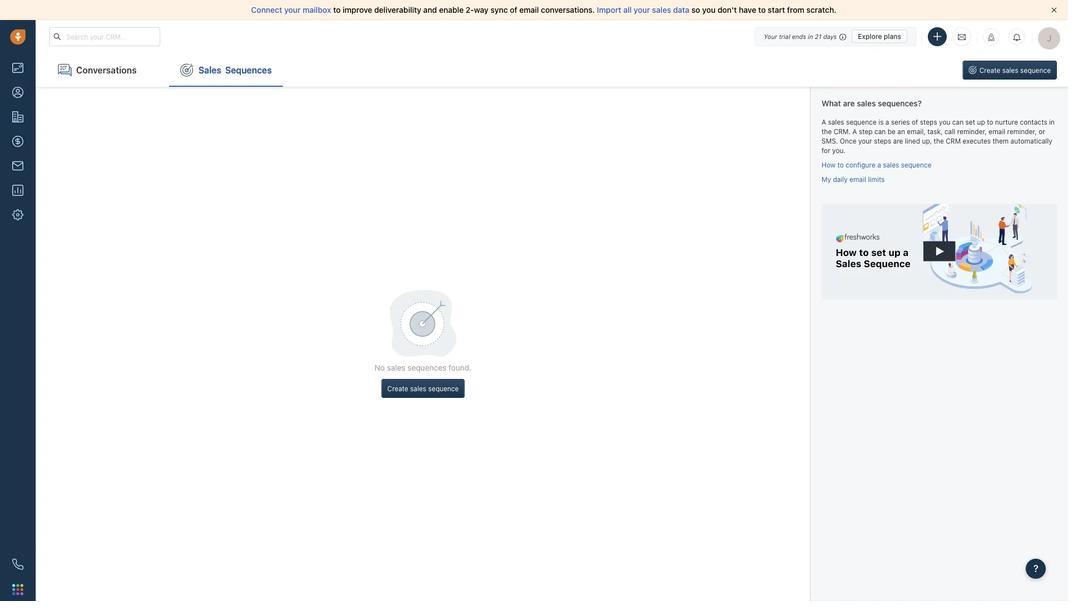 Task type: locate. For each thing, give the bounding box(es) containing it.
0 vertical spatial a
[[822, 118, 826, 126]]

your trial ends in 21 days
[[764, 33, 837, 40]]

1 horizontal spatial create sales sequence
[[980, 66, 1051, 74]]

1 horizontal spatial create sales sequence button
[[963, 61, 1057, 80]]

connect
[[251, 5, 282, 14]]

be
[[888, 128, 896, 135]]

how to configure a sales sequence
[[822, 161, 932, 169]]

call
[[945, 128, 956, 135]]

the down 'task,'
[[934, 137, 944, 145]]

a
[[822, 118, 826, 126], [853, 128, 857, 135]]

1 horizontal spatial a
[[886, 118, 890, 126]]

0 vertical spatial create sales sequence button
[[963, 61, 1057, 80]]

1 horizontal spatial are
[[894, 137, 903, 145]]

sequence down lined
[[901, 161, 932, 169]]

sequence inside a sales sequence is a series of steps you can set up to nurture contacts in the crm. a step can be an email, task, call reminder, email reminder, or sms. once your steps are lined up, the crm executes them automatically for you.
[[846, 118, 877, 126]]

improve
[[343, 5, 372, 14]]

1 vertical spatial are
[[894, 137, 903, 145]]

can down is at the right of the page
[[875, 128, 886, 135]]

email up them
[[989, 128, 1006, 135]]

1 horizontal spatial email
[[850, 175, 867, 183]]

or
[[1039, 128, 1046, 135]]

sequence up step
[[846, 118, 877, 126]]

a up sms.
[[822, 118, 826, 126]]

daily
[[833, 175, 848, 183]]

up
[[978, 118, 985, 126]]

your down step
[[859, 137, 873, 145]]

freshworks switcher image
[[12, 584, 23, 595]]

1 horizontal spatial can
[[953, 118, 964, 126]]

sequence
[[1021, 66, 1051, 74], [846, 118, 877, 126], [901, 161, 932, 169], [428, 385, 459, 392]]

to
[[333, 5, 341, 14], [759, 5, 766, 14], [987, 118, 994, 126], [838, 161, 844, 169]]

a up limits
[[878, 161, 881, 169]]

in left the 21
[[808, 33, 813, 40]]

create sales sequence down what's new icon at top
[[980, 66, 1051, 74]]

sales
[[652, 5, 671, 14], [1003, 66, 1019, 74], [857, 99, 876, 108], [828, 118, 845, 126], [883, 161, 900, 169], [387, 363, 406, 372], [410, 385, 427, 392]]

create sales sequence button down no sales sequences found.
[[381, 379, 465, 398]]

you inside a sales sequence is a series of steps you can set up to nurture contacts in the crm. a step can be an email, task, call reminder, email reminder, or sms. once your steps are lined up, the crm executes them automatically for you.
[[939, 118, 951, 126]]

2 horizontal spatial email
[[989, 128, 1006, 135]]

1 vertical spatial you
[[939, 118, 951, 126]]

how
[[822, 161, 836, 169]]

0 horizontal spatial create sales sequence
[[388, 385, 459, 392]]

your inside a sales sequence is a series of steps you can set up to nurture contacts in the crm. a step can be an email, task, call reminder, email reminder, or sms. once your steps are lined up, the crm executes them automatically for you.
[[859, 137, 873, 145]]

can left "set"
[[953, 118, 964, 126]]

you
[[703, 5, 716, 14], [939, 118, 951, 126]]

0 horizontal spatial a
[[822, 118, 826, 126]]

reminder,
[[958, 128, 987, 135], [1008, 128, 1037, 135]]

don't
[[718, 5, 737, 14]]

explore plans
[[858, 33, 902, 40]]

are
[[843, 99, 855, 108], [894, 137, 903, 145]]

conversations
[[76, 65, 137, 75]]

0 vertical spatial steps
[[920, 118, 938, 126]]

sales up limits
[[883, 161, 900, 169]]

your
[[284, 5, 301, 14], [634, 5, 650, 14], [859, 137, 873, 145]]

reminder, up "automatically"
[[1008, 128, 1037, 135]]

sales up crm.
[[828, 118, 845, 126]]

phone element
[[7, 553, 29, 575]]

of right 'sync'
[[510, 5, 518, 14]]

to right up
[[987, 118, 994, 126]]

2 horizontal spatial your
[[859, 137, 873, 145]]

1 vertical spatial a
[[853, 128, 857, 135]]

1 vertical spatial a
[[878, 161, 881, 169]]

data
[[673, 5, 690, 14]]

steps down be
[[874, 137, 892, 145]]

your right all
[[634, 5, 650, 14]]

of up 'email,'
[[912, 118, 918, 126]]

email
[[520, 5, 539, 14], [989, 128, 1006, 135], [850, 175, 867, 183]]

sales
[[199, 65, 221, 75]]

0 vertical spatial create
[[980, 66, 1001, 74]]

1 vertical spatial of
[[912, 118, 918, 126]]

are down an
[[894, 137, 903, 145]]

0 horizontal spatial can
[[875, 128, 886, 135]]

0 vertical spatial the
[[822, 128, 832, 135]]

in
[[808, 33, 813, 40], [1050, 118, 1055, 126]]

a
[[886, 118, 890, 126], [878, 161, 881, 169]]

0 horizontal spatial a
[[878, 161, 881, 169]]

step
[[859, 128, 873, 135]]

0 horizontal spatial are
[[843, 99, 855, 108]]

create sales sequence down no sales sequences found.
[[388, 385, 459, 392]]

email down configure
[[850, 175, 867, 183]]

1 horizontal spatial in
[[1050, 118, 1055, 126]]

a left step
[[853, 128, 857, 135]]

a right is at the right of the page
[[886, 118, 890, 126]]

1 vertical spatial create
[[388, 385, 408, 392]]

in right contacts at the top right
[[1050, 118, 1055, 126]]

create sales sequence
[[980, 66, 1051, 74], [388, 385, 459, 392]]

0 horizontal spatial the
[[822, 128, 832, 135]]

my
[[822, 175, 831, 183]]

the up sms.
[[822, 128, 832, 135]]

0 vertical spatial are
[[843, 99, 855, 108]]

can
[[953, 118, 964, 126], [875, 128, 886, 135]]

to left start
[[759, 5, 766, 14]]

2-
[[466, 5, 474, 14]]

all
[[624, 5, 632, 14]]

the
[[822, 128, 832, 135], [934, 137, 944, 145]]

sales up nurture
[[1003, 66, 1019, 74]]

sales left data
[[652, 5, 671, 14]]

start
[[768, 5, 785, 14]]

1 vertical spatial create sales sequence button
[[381, 379, 465, 398]]

conversations link
[[47, 53, 158, 87]]

1 vertical spatial email
[[989, 128, 1006, 135]]

connect your mailbox link
[[251, 5, 333, 14]]

1 vertical spatial the
[[934, 137, 944, 145]]

create down no sales sequences found.
[[388, 385, 408, 392]]

1 horizontal spatial of
[[912, 118, 918, 126]]

no sales sequences found.
[[375, 363, 472, 372]]

1 horizontal spatial reminder,
[[1008, 128, 1037, 135]]

way
[[474, 5, 489, 14]]

close image
[[1052, 7, 1057, 13]]

1 horizontal spatial you
[[939, 118, 951, 126]]

create
[[980, 66, 1001, 74], [388, 385, 408, 392]]

connect your mailbox to improve deliverability and enable 2-way sync of email conversations. import all your sales data so you don't have to start from scratch.
[[251, 5, 837, 14]]

0 vertical spatial a
[[886, 118, 890, 126]]

0 horizontal spatial you
[[703, 5, 716, 14]]

days
[[824, 33, 837, 40]]

import
[[597, 5, 622, 14]]

up,
[[922, 137, 932, 145]]

2 vertical spatial email
[[850, 175, 867, 183]]

0 horizontal spatial of
[[510, 5, 518, 14]]

for
[[822, 147, 831, 154]]

0 horizontal spatial reminder,
[[958, 128, 987, 135]]

what's new image
[[988, 33, 996, 41]]

my daily email limits
[[822, 175, 885, 183]]

1 vertical spatial create sales sequence
[[388, 385, 459, 392]]

to right the mailbox
[[333, 5, 341, 14]]

0 horizontal spatial create sales sequence button
[[381, 379, 465, 398]]

email right 'sync'
[[520, 5, 539, 14]]

scratch.
[[807, 5, 837, 14]]

0 vertical spatial in
[[808, 33, 813, 40]]

how to configure a sales sequence link
[[822, 161, 932, 169]]

and
[[423, 5, 437, 14]]

0 vertical spatial email
[[520, 5, 539, 14]]

tab list containing conversations
[[36, 53, 283, 87]]

you up call
[[939, 118, 951, 126]]

are right "what"
[[843, 99, 855, 108]]

once
[[840, 137, 857, 145]]

create sales sequence button down what's new icon at top
[[963, 61, 1057, 80]]

explore plans link
[[852, 30, 908, 43]]

reminder, down "set"
[[958, 128, 987, 135]]

of inside a sales sequence is a series of steps you can set up to nurture contacts in the crm. a step can be an email, task, call reminder, email reminder, or sms. once your steps are lined up, the crm executes them automatically for you.
[[912, 118, 918, 126]]

your left the mailbox
[[284, 5, 301, 14]]

create down what's new icon at top
[[980, 66, 1001, 74]]

create sales sequence button
[[963, 61, 1057, 80], [381, 379, 465, 398]]

steps
[[920, 118, 938, 126], [874, 137, 892, 145]]

0 horizontal spatial create
[[388, 385, 408, 392]]

steps up 'task,'
[[920, 118, 938, 126]]

found.
[[449, 363, 472, 372]]

1 vertical spatial in
[[1050, 118, 1055, 126]]

phone image
[[12, 559, 23, 570]]

you right so
[[703, 5, 716, 14]]

0 horizontal spatial steps
[[874, 137, 892, 145]]

create sales sequence link
[[963, 61, 1069, 80]]

of
[[510, 5, 518, 14], [912, 118, 918, 126]]

tab list
[[36, 53, 283, 87]]



Task type: describe. For each thing, give the bounding box(es) containing it.
sequences
[[408, 363, 447, 372]]

sms.
[[822, 137, 838, 145]]

plans
[[884, 33, 902, 40]]

sequences?
[[878, 99, 922, 108]]

email,
[[907, 128, 926, 135]]

no
[[375, 363, 385, 372]]

sales inside create sales sequence link
[[1003, 66, 1019, 74]]

automatically
[[1011, 137, 1053, 145]]

conversations.
[[541, 5, 595, 14]]

1 horizontal spatial your
[[634, 5, 650, 14]]

sequence up contacts at the top right
[[1021, 66, 1051, 74]]

are inside a sales sequence is a series of steps you can set up to nurture contacts in the crm. a step can be an email, task, call reminder, email reminder, or sms. once your steps are lined up, the crm executes them automatically for you.
[[894, 137, 903, 145]]

sync
[[491, 5, 508, 14]]

what are sales sequences?
[[822, 99, 922, 108]]

0 horizontal spatial email
[[520, 5, 539, 14]]

enable
[[439, 5, 464, 14]]

configure
[[846, 161, 876, 169]]

2 reminder, from the left
[[1008, 128, 1037, 135]]

set
[[966, 118, 976, 126]]

series
[[891, 118, 910, 126]]

limits
[[868, 175, 885, 183]]

1 horizontal spatial the
[[934, 137, 944, 145]]

import all your sales data link
[[597, 5, 692, 14]]

task,
[[928, 128, 943, 135]]

sales up step
[[857, 99, 876, 108]]

from
[[787, 5, 805, 14]]

0 horizontal spatial in
[[808, 33, 813, 40]]

sequences
[[225, 65, 272, 75]]

deliverability
[[374, 5, 421, 14]]

nurture
[[996, 118, 1019, 126]]

explore
[[858, 33, 882, 40]]

trial
[[779, 33, 791, 40]]

21
[[815, 33, 822, 40]]

what
[[822, 99, 841, 108]]

0 horizontal spatial your
[[284, 5, 301, 14]]

send email image
[[958, 32, 966, 41]]

sales right "no"
[[387, 363, 406, 372]]

email inside a sales sequence is a series of steps you can set up to nurture contacts in the crm. a step can be an email, task, call reminder, email reminder, or sms. once your steps are lined up, the crm executes them automatically for you.
[[989, 128, 1006, 135]]

your
[[764, 33, 778, 40]]

mailbox
[[303, 5, 331, 14]]

0 vertical spatial can
[[953, 118, 964, 126]]

Search your CRM... text field
[[49, 27, 160, 46]]

1 reminder, from the left
[[958, 128, 987, 135]]

1 horizontal spatial create
[[980, 66, 1001, 74]]

1 vertical spatial can
[[875, 128, 886, 135]]

lined
[[905, 137, 921, 145]]

sequence down sequences
[[428, 385, 459, 392]]

crm
[[946, 137, 961, 145]]

sales sequences link
[[169, 53, 283, 87]]

you.
[[833, 147, 846, 154]]

to right how
[[838, 161, 844, 169]]

sales down no sales sequences found.
[[410, 385, 427, 392]]

a inside a sales sequence is a series of steps you can set up to nurture contacts in the crm. a step can be an email, task, call reminder, email reminder, or sms. once your steps are lined up, the crm executes them automatically for you.
[[886, 118, 890, 126]]

sales inside a sales sequence is a series of steps you can set up to nurture contacts in the crm. a step can be an email, task, call reminder, email reminder, or sms. once your steps are lined up, the crm executes them automatically for you.
[[828, 118, 845, 126]]

an
[[898, 128, 905, 135]]

to inside a sales sequence is a series of steps you can set up to nurture contacts in the crm. a step can be an email, task, call reminder, email reminder, or sms. once your steps are lined up, the crm executes them automatically for you.
[[987, 118, 994, 126]]

contacts
[[1020, 118, 1048, 126]]

1 horizontal spatial a
[[853, 128, 857, 135]]

crm.
[[834, 128, 851, 135]]

my daily email limits link
[[822, 175, 885, 183]]

them
[[993, 137, 1009, 145]]

0 vertical spatial create sales sequence
[[980, 66, 1051, 74]]

1 horizontal spatial steps
[[920, 118, 938, 126]]

sales sequences
[[199, 65, 272, 75]]

0 vertical spatial of
[[510, 5, 518, 14]]

a sales sequence is a series of steps you can set up to nurture contacts in the crm. a step can be an email, task, call reminder, email reminder, or sms. once your steps are lined up, the crm executes them automatically for you.
[[822, 118, 1055, 154]]

0 vertical spatial you
[[703, 5, 716, 14]]

is
[[879, 118, 884, 126]]

executes
[[963, 137, 991, 145]]

ends
[[792, 33, 807, 40]]

1 vertical spatial steps
[[874, 137, 892, 145]]

so
[[692, 5, 701, 14]]

have
[[739, 5, 757, 14]]

in inside a sales sequence is a series of steps you can set up to nurture contacts in the crm. a step can be an email, task, call reminder, email reminder, or sms. once your steps are lined up, the crm executes them automatically for you.
[[1050, 118, 1055, 126]]



Task type: vqa. For each thing, say whether or not it's contained in the screenshot.
) associated with Tasks ( 3 )
no



